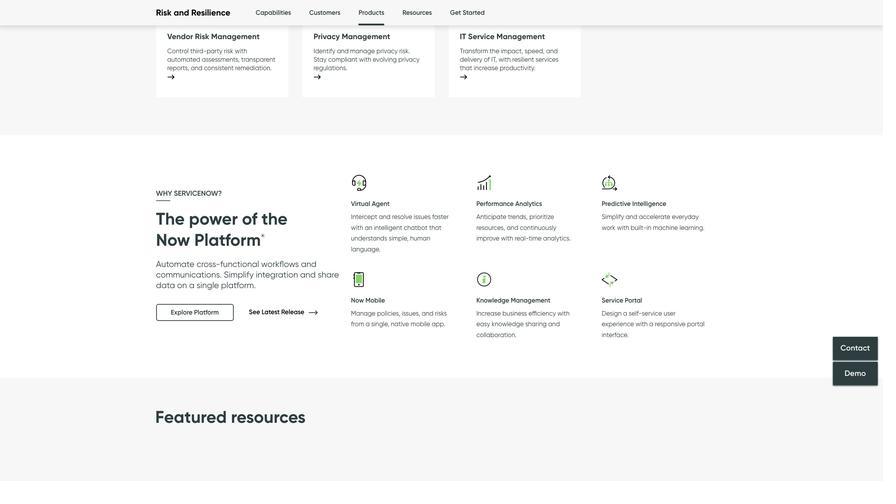 Task type: describe. For each thing, give the bounding box(es) containing it.
see
[[249, 308, 260, 316]]

with inside the simplify and accelerate everyday work with built-in machine learning.
[[617, 224, 629, 231]]

performance
[[477, 200, 514, 208]]

analytics
[[516, 200, 542, 208]]

contact link
[[833, 337, 878, 360]]

explore
[[171, 309, 193, 316]]

the power of the now platform ®
[[156, 208, 288, 250]]

built-
[[631, 224, 647, 231]]

faster
[[432, 213, 449, 220]]

resilient
[[513, 56, 534, 63]]

identify and manage privacy risk. stay compliant with evolving privacy regulations.
[[314, 47, 420, 72]]

privacy
[[314, 32, 340, 41]]

portal
[[625, 297, 642, 304]]

and inside control third-party risk with automated assessments, transparent reports, and consistent remediation.
[[191, 64, 203, 72]]

with inside transform the impact, speed, and delivery of it, with resilient services that increase productivity.
[[499, 56, 511, 63]]

communications.
[[156, 269, 222, 280]]

get started link
[[450, 0, 485, 26]]

started
[[463, 9, 485, 17]]

capabilities
[[256, 9, 291, 17]]

and inside transform the impact, speed, and delivery of it, with resilient services that increase productivity.
[[546, 47, 558, 55]]

power
[[189, 208, 238, 229]]

on
[[177, 280, 187, 290]]

intercept and resolve issues faster with an intelligent chatbot that understands simple, human language.
[[351, 213, 449, 253]]

impact,
[[501, 47, 523, 55]]

now inside the power of the now platform ®
[[156, 229, 190, 250]]

control third-party risk with automated assessments, transparent reports, and consistent remediation.
[[167, 47, 275, 72]]

reports,
[[167, 64, 189, 72]]

share
[[318, 269, 339, 280]]

0 horizontal spatial service
[[468, 32, 495, 41]]

with inside intercept and resolve issues faster with an intelligent chatbot that understands simple, human language.
[[351, 224, 363, 231]]

the inside the power of the now platform ®
[[262, 208, 288, 229]]

see latest release link
[[249, 308, 328, 316]]

simple,
[[389, 235, 409, 242]]

it service management
[[460, 32, 545, 41]]

vendor
[[167, 32, 193, 41]]

predictive intelligence icon image
[[602, 175, 618, 191]]

automated
[[167, 56, 200, 63]]

risk and resilience
[[156, 8, 230, 18]]

design a self-service user experience with a responsive portal interface.
[[602, 310, 705, 339]]

improve
[[477, 235, 500, 242]]

management up efficiency
[[511, 297, 551, 304]]

a inside automate cross-functional workflows and communications. simplify integration and share data on a single platform.
[[189, 280, 195, 290]]

and inside increase business efficiency with easy knowledge sharing and collaboration.
[[548, 320, 560, 328]]

manage
[[351, 310, 376, 317]]

trends,
[[508, 213, 528, 220]]

a left self-
[[623, 310, 628, 317]]

manage policies, issues, and risks from a single, native mobile app.
[[351, 310, 447, 328]]

1 vertical spatial privacy
[[398, 56, 420, 63]]

anticipate
[[477, 213, 507, 220]]

manage
[[350, 47, 375, 55]]

real-
[[515, 235, 529, 242]]

increase
[[474, 64, 498, 72]]

continuously
[[520, 224, 557, 231]]

self-
[[629, 310, 642, 317]]

compliant
[[328, 56, 358, 63]]

work
[[602, 224, 616, 231]]

and inside intercept and resolve issues faster with an intelligent chatbot that understands simple, human language.
[[379, 213, 391, 220]]

transparent
[[241, 56, 275, 63]]

single,
[[371, 320, 390, 328]]

knowledge
[[477, 297, 509, 304]]

performance analytics icon image
[[477, 175, 492, 191]]

analytics.
[[543, 235, 571, 242]]

release
[[281, 308, 304, 316]]

1 vertical spatial risk
[[195, 32, 209, 41]]

sharing
[[526, 320, 547, 328]]

virtual agent icon image
[[351, 175, 367, 191]]

prioritize
[[530, 213, 554, 220]]

see latest release
[[249, 308, 306, 316]]

understands
[[351, 235, 387, 242]]

that inside intercept and resolve issues faster with an intelligent chatbot that understands simple, human language.
[[429, 224, 442, 231]]

simplify and accelerate everyday work with built-in machine learning.
[[602, 213, 705, 231]]

learning.
[[680, 224, 705, 231]]

from
[[351, 320, 364, 328]]

platform inside the power of the now platform ®
[[194, 229, 261, 250]]

management up impact,
[[497, 32, 545, 41]]

predictive intelligence
[[602, 200, 667, 208]]

featured resources
[[155, 406, 306, 427]]

and left "share"
[[300, 269, 316, 280]]

latest
[[262, 308, 280, 316]]

why
[[156, 189, 172, 197]]

cross-
[[197, 259, 220, 269]]

resources
[[231, 406, 306, 427]]

issues,
[[402, 310, 420, 317]]

demo
[[845, 369, 866, 378]]

®
[[261, 232, 265, 239]]

management up the manage
[[342, 32, 390, 41]]

with inside control third-party risk with automated assessments, transparent reports, and consistent remediation.
[[235, 47, 247, 55]]

app.
[[432, 320, 445, 328]]

responsive
[[655, 320, 686, 328]]

simplify inside automate cross-functional workflows and communications. simplify integration and share data on a single platform.
[[224, 269, 254, 280]]

resilience
[[191, 8, 230, 18]]

language.
[[351, 245, 381, 253]]

regulations.
[[314, 64, 348, 72]]

knowledge management icon image
[[477, 272, 492, 288]]

transform
[[460, 47, 488, 55]]

single
[[197, 280, 219, 290]]

identify
[[314, 47, 336, 55]]

featured
[[155, 406, 227, 427]]

and inside 'anticipate trends, prioritize resources, and continuously improve with real-time analytics.'
[[507, 224, 519, 231]]

servicenow?
[[174, 189, 222, 197]]

issues
[[414, 213, 431, 220]]

and up vendor at left top
[[174, 8, 189, 18]]



Task type: locate. For each thing, give the bounding box(es) containing it.
explore platform link
[[156, 304, 234, 321]]

everyday
[[672, 213, 699, 220]]

now mobile icon image
[[351, 272, 367, 288]]

knowledge management
[[477, 297, 551, 304]]

risk up vendor at left top
[[156, 8, 172, 18]]

0 horizontal spatial risk
[[156, 8, 172, 18]]

1 horizontal spatial of
[[484, 56, 490, 63]]

simplify inside the simplify and accelerate everyday work with built-in machine learning.
[[602, 213, 624, 220]]

and right 'workflows'
[[301, 259, 317, 269]]

intelligent
[[374, 224, 402, 231]]

with left an
[[351, 224, 363, 231]]

and up intelligent
[[379, 213, 391, 220]]

resources,
[[477, 224, 505, 231]]

workflows
[[261, 259, 299, 269]]

management
[[211, 32, 260, 41], [342, 32, 390, 41], [497, 32, 545, 41], [511, 297, 551, 304]]

0 vertical spatial of
[[484, 56, 490, 63]]

efficiency
[[529, 310, 556, 317]]

explore platform
[[171, 309, 219, 316]]

0 vertical spatial platform
[[194, 229, 261, 250]]

simplify up platform.
[[224, 269, 254, 280]]

management up risk
[[211, 32, 260, 41]]

customers
[[309, 9, 341, 17]]

and
[[174, 8, 189, 18], [337, 47, 349, 55], [546, 47, 558, 55], [191, 64, 203, 72], [379, 213, 391, 220], [626, 213, 638, 220], [507, 224, 519, 231], [301, 259, 317, 269], [300, 269, 316, 280], [422, 310, 434, 317], [548, 320, 560, 328]]

and up mobile
[[422, 310, 434, 317]]

mobile
[[366, 297, 385, 304]]

get
[[450, 9, 461, 17]]

agent
[[372, 200, 390, 208]]

that down the faster
[[429, 224, 442, 231]]

and down "trends,"
[[507, 224, 519, 231]]

simplify
[[602, 213, 624, 220], [224, 269, 254, 280]]

of inside the power of the now platform ®
[[242, 208, 257, 229]]

1 horizontal spatial now
[[351, 297, 364, 304]]

0 vertical spatial privacy
[[377, 47, 398, 55]]

platform
[[194, 229, 261, 250], [194, 309, 219, 316]]

a right from
[[366, 320, 370, 328]]

1 vertical spatial that
[[429, 224, 442, 231]]

0 horizontal spatial now
[[156, 229, 190, 250]]

virtual agent
[[351, 200, 390, 208]]

now up the automate
[[156, 229, 190, 250]]

design
[[602, 310, 622, 317]]

evolving
[[373, 56, 397, 63]]

policies,
[[377, 310, 400, 317]]

1 horizontal spatial risk
[[195, 32, 209, 41]]

with down self-
[[636, 320, 648, 328]]

it,
[[491, 56, 497, 63]]

privacy up evolving
[[377, 47, 398, 55]]

mobile
[[411, 320, 430, 328]]

a down service
[[650, 320, 654, 328]]

service up transform
[[468, 32, 495, 41]]

1 vertical spatial platform
[[194, 309, 219, 316]]

0 vertical spatial simplify
[[602, 213, 624, 220]]

increase
[[477, 310, 501, 317]]

risk up third-
[[195, 32, 209, 41]]

1 horizontal spatial that
[[460, 64, 472, 72]]

party
[[207, 47, 223, 55]]

with
[[235, 47, 247, 55], [359, 56, 371, 63], [499, 56, 511, 63], [351, 224, 363, 231], [617, 224, 629, 231], [501, 235, 513, 242], [558, 310, 570, 317], [636, 320, 648, 328]]

intercept
[[351, 213, 377, 220]]

1 vertical spatial the
[[262, 208, 288, 229]]

get started
[[450, 9, 485, 17]]

with right it,
[[499, 56, 511, 63]]

and up built-
[[626, 213, 638, 220]]

with right work
[[617, 224, 629, 231]]

0 horizontal spatial privacy
[[377, 47, 398, 55]]

1 horizontal spatial the
[[490, 47, 500, 55]]

contact
[[841, 343, 871, 353]]

products
[[359, 9, 385, 17]]

service up design
[[602, 297, 624, 304]]

speed,
[[525, 47, 545, 55]]

and inside identify and manage privacy risk. stay compliant with evolving privacy regulations.
[[337, 47, 349, 55]]

service
[[468, 32, 495, 41], [602, 297, 624, 304]]

delivery
[[460, 56, 483, 63]]

easy
[[477, 320, 490, 328]]

0 vertical spatial service
[[468, 32, 495, 41]]

functional
[[220, 259, 259, 269]]

service portal icon image
[[602, 272, 618, 288]]

with left real-
[[501, 235, 513, 242]]

platform right explore on the bottom of page
[[194, 309, 219, 316]]

with inside identify and manage privacy risk. stay compliant with evolving privacy regulations.
[[359, 56, 371, 63]]

risk
[[156, 8, 172, 18], [195, 32, 209, 41]]

1 vertical spatial simplify
[[224, 269, 254, 280]]

risk
[[224, 47, 233, 55]]

platform up functional
[[194, 229, 261, 250]]

that down delivery
[[460, 64, 472, 72]]

with inside increase business efficiency with easy knowledge sharing and collaboration.
[[558, 310, 570, 317]]

assessments,
[[202, 56, 240, 63]]

now mobile
[[351, 297, 385, 304]]

and up services
[[546, 47, 558, 55]]

with right efficiency
[[558, 310, 570, 317]]

interface.
[[602, 331, 629, 339]]

1 horizontal spatial service
[[602, 297, 624, 304]]

and up compliant
[[337, 47, 349, 55]]

with inside design a self-service user experience with a responsive portal interface.
[[636, 320, 648, 328]]

virtual
[[351, 200, 370, 208]]

the
[[156, 208, 185, 229]]

that inside transform the impact, speed, and delivery of it, with resilient services that increase productivity.
[[460, 64, 472, 72]]

productivity.
[[500, 64, 536, 72]]

with inside 'anticipate trends, prioritize resources, and continuously improve with real-time analytics.'
[[501, 235, 513, 242]]

control
[[167, 47, 189, 55]]

a inside the manage policies, issues, and risks from a single, native mobile app.
[[366, 320, 370, 328]]

0 horizontal spatial simplify
[[224, 269, 254, 280]]

0 vertical spatial now
[[156, 229, 190, 250]]

the up it,
[[490, 47, 500, 55]]

the up ®
[[262, 208, 288, 229]]

with right risk
[[235, 47, 247, 55]]

privacy management
[[314, 32, 390, 41]]

portal
[[687, 320, 705, 328]]

now
[[156, 229, 190, 250], [351, 297, 364, 304]]

why servicenow?
[[156, 189, 222, 197]]

0 vertical spatial the
[[490, 47, 500, 55]]

native
[[391, 320, 409, 328]]

0 vertical spatial risk
[[156, 8, 172, 18]]

platform inside explore platform link
[[194, 309, 219, 316]]

and down efficiency
[[548, 320, 560, 328]]

and inside the manage policies, issues, and risks from a single, native mobile app.
[[422, 310, 434, 317]]

0 horizontal spatial that
[[429, 224, 442, 231]]

resources link
[[403, 0, 432, 26]]

human
[[410, 235, 430, 242]]

now up the manage
[[351, 297, 364, 304]]

intelligence
[[633, 200, 667, 208]]

1 vertical spatial of
[[242, 208, 257, 229]]

chatbot
[[404, 224, 428, 231]]

automate cross-functional workflows and communications. simplify integration and share data on a single platform.
[[156, 259, 339, 290]]

0 horizontal spatial the
[[262, 208, 288, 229]]

0 horizontal spatial of
[[242, 208, 257, 229]]

1 horizontal spatial privacy
[[398, 56, 420, 63]]

a right on
[[189, 280, 195, 290]]

collaboration.
[[477, 331, 517, 339]]

integration
[[256, 269, 298, 280]]

products link
[[359, 0, 385, 28]]

1 vertical spatial now
[[351, 297, 364, 304]]

privacy down risk.
[[398, 56, 420, 63]]

the inside transform the impact, speed, and delivery of it, with resilient services that increase productivity.
[[490, 47, 500, 55]]

and inside the simplify and accelerate everyday work with built-in machine learning.
[[626, 213, 638, 220]]

user
[[664, 310, 676, 317]]

simplify up work
[[602, 213, 624, 220]]

time
[[529, 235, 542, 242]]

service portal
[[602, 297, 642, 304]]

performance analytics
[[477, 200, 542, 208]]

of inside transform the impact, speed, and delivery of it, with resilient services that increase productivity.
[[484, 56, 490, 63]]

data
[[156, 280, 175, 290]]

predictive
[[602, 200, 631, 208]]

1 vertical spatial service
[[602, 297, 624, 304]]

0 vertical spatial that
[[460, 64, 472, 72]]

1 horizontal spatial simplify
[[602, 213, 624, 220]]

business
[[503, 310, 527, 317]]

services
[[536, 56, 559, 63]]

accelerate
[[639, 213, 671, 220]]

and down automated
[[191, 64, 203, 72]]

with down the manage
[[359, 56, 371, 63]]

privacy
[[377, 47, 398, 55], [398, 56, 420, 63]]



Task type: vqa. For each thing, say whether or not it's contained in the screenshot.
Explore Platform
yes



